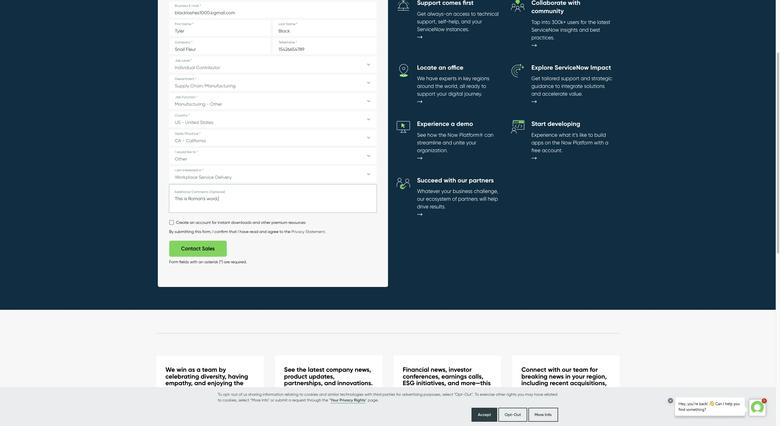 Task type: vqa. For each thing, say whether or not it's contained in the screenshot.
ServiceNow in TAP INTO 300K+ USERS FOR THE LATEST SERVICENOW INSIGHTS AND BEST PRACTICES.
yes



Task type: locate. For each thing, give the bounding box(es) containing it.
with up recent on the bottom
[[548, 367, 561, 374]]

select
[[442, 393, 453, 397], [238, 398, 249, 403]]

asterisk
[[204, 260, 218, 265]]

have
[[426, 76, 438, 82], [240, 230, 249, 234], [534, 393, 543, 397]]

0 vertical spatial in
[[458, 76, 462, 82]]

information
[[263, 393, 284, 397]]

your down 'technical'
[[472, 19, 482, 25]]

have down downloads
[[240, 230, 249, 234]]

0 vertical spatial journey.
[[464, 91, 482, 97]]

0 horizontal spatial of
[[239, 393, 242, 397]]

and right read
[[259, 230, 267, 234]]

journey. down celebrating
[[165, 387, 188, 394]]

have up around
[[426, 76, 438, 82]]

First Name text field
[[169, 20, 271, 36]]

(*)
[[219, 260, 223, 265]]

see inside see the latest company news, product updates, partnerships, and innovations.
[[284, 367, 295, 374]]

0 horizontal spatial "
[[329, 398, 331, 403]]

1 vertical spatial select
[[238, 398, 249, 403]]

1 vertical spatial we
[[165, 367, 175, 374]]

our up "drive"
[[417, 196, 425, 202]]

your inside we have experts in key regions around the world, all ready to support your digital journey.
[[437, 91, 447, 97]]

submitting
[[175, 230, 194, 234]]

1 horizontal spatial select
[[442, 393, 453, 397]]

impact
[[591, 64, 611, 71]]

help
[[488, 196, 498, 202]]

the up the partnerships,
[[297, 367, 306, 374]]

updates,
[[309, 373, 335, 381]]

1 horizontal spatial other
[[496, 393, 506, 397]]

0 vertical spatial select
[[442, 393, 453, 397]]

1 news, from the left
[[355, 367, 371, 374]]

support down around
[[417, 91, 436, 97]]

your
[[472, 19, 482, 25], [437, 91, 447, 97], [466, 140, 477, 146], [442, 189, 452, 195], [572, 373, 585, 381]]

a right as
[[197, 367, 201, 374]]

1 vertical spatial contact
[[522, 414, 541, 420]]

and down 'access'
[[461, 19, 471, 25]]

0 horizontal spatial select
[[238, 398, 249, 403]]

0 vertical spatial see
[[417, 132, 426, 138]]

account.
[[542, 148, 563, 154]]

0 horizontal spatial contact
[[181, 246, 201, 252]]

0 vertical spatial privacy
[[292, 230, 305, 234]]

Business E-mail text field
[[169, 2, 377, 18]]

1 vertical spatial support
[[417, 91, 436, 97]]

opt-
[[505, 413, 514, 418]]

more info button
[[529, 409, 558, 423]]

journey. inside we win as a team by celebrating diversity, having empathy, and enjoying the journey.
[[165, 387, 188, 394]]

0 vertical spatial experience
[[417, 120, 450, 128]]

more.
[[522, 393, 538, 401]]

0 vertical spatial our
[[458, 177, 467, 184]]

contact inside contact sales button
[[181, 246, 201, 252]]

a inside we win as a team by celebrating diversity, having empathy, and enjoying the journey.
[[197, 367, 201, 374]]

1 horizontal spatial get
[[532, 76, 541, 82]]

the down "experts"
[[435, 83, 443, 89]]

the right how
[[439, 132, 447, 138]]

1 horizontal spatial to
[[475, 393, 479, 397]]

1 " from the left
[[329, 398, 331, 403]]

get inside get tailored support and strategic guidance to integrate solutions and accelerate value.
[[532, 76, 541, 82]]

rights
[[354, 398, 366, 403]]

1 vertical spatial partners
[[458, 196, 478, 202]]

0 vertical spatial other
[[261, 221, 271, 225]]

free
[[532, 148, 541, 154]]

"opt-
[[454, 393, 465, 397]]

locate an office
[[417, 64, 464, 71]]

" left 'page.'
[[366, 398, 367, 403]]

i
[[213, 230, 213, 234], [238, 230, 239, 234]]

team inside we win as a team by celebrating diversity, having empathy, and enjoying the journey.
[[202, 367, 217, 374]]

the up best at top right
[[588, 19, 596, 25]]

1 horizontal spatial "
[[366, 398, 367, 403]]

servicenow
[[417, 26, 445, 32], [532, 27, 559, 33], [555, 64, 589, 71]]

innovations.
[[337, 380, 373, 388]]

i right form,
[[213, 230, 213, 234]]

journey.
[[464, 91, 482, 97], [165, 387, 188, 394]]

journey. inside we have experts in key regions around the world, all ready to support your digital journey.
[[464, 91, 482, 97]]

with up users
[[568, 0, 581, 7]]

1 horizontal spatial in
[[566, 373, 571, 381]]

0 vertical spatial on
[[446, 11, 452, 17]]

see left how
[[417, 132, 426, 138]]

2 vertical spatial our
[[562, 367, 572, 374]]

2 news, from the left
[[431, 367, 447, 374]]

1 horizontal spatial experience
[[532, 132, 558, 138]]

for right users
[[581, 19, 587, 25]]

latest up the partnerships,
[[308, 367, 325, 374]]

the up account.
[[552, 140, 560, 146]]

contact right out on the right of page
[[522, 414, 541, 420]]

drive
[[417, 204, 429, 210]]

form,
[[202, 230, 212, 234]]

0 vertical spatial support
[[561, 76, 580, 82]]

partners down business
[[458, 196, 478, 202]]

get inside get always-on access to technical support, self-help, and your servicenow instances.
[[417, 11, 426, 17]]

instant
[[218, 221, 230, 225]]

experience up how
[[417, 120, 450, 128]]

experience
[[417, 120, 450, 128], [532, 132, 558, 138]]

and left unite at the top of the page
[[443, 140, 452, 146]]

1 vertical spatial in
[[566, 373, 571, 381]]

get always-on access to technical support, self-help, and your servicenow instances.
[[417, 11, 499, 32]]

now inside experience what it's like to build apps on the now platform with a free account.
[[561, 140, 572, 146]]

0 vertical spatial contact
[[181, 246, 201, 252]]

agree
[[268, 230, 279, 234]]

our up business
[[458, 177, 467, 184]]

accept button
[[472, 409, 498, 423]]

1 horizontal spatial now
[[561, 140, 572, 146]]

experience for experience what it's like to build apps on the now platform with a free account.
[[532, 132, 558, 138]]

0 horizontal spatial on
[[446, 11, 452, 17]]

1 horizontal spatial on
[[545, 140, 551, 146]]

to right like in the top of the page
[[588, 132, 593, 138]]

in
[[458, 76, 462, 82], [566, 373, 571, 381]]

in right 'news'
[[566, 373, 571, 381]]

None text field
[[169, 185, 377, 213]]

cookies,
[[223, 398, 237, 403]]

0 vertical spatial we
[[417, 76, 425, 82]]

esg
[[403, 380, 415, 388]]

an up "experts"
[[439, 64, 446, 71]]

0 vertical spatial now
[[448, 132, 458, 138]]

1 vertical spatial now
[[561, 140, 572, 146]]

and up "opt-
[[448, 380, 459, 388]]

your down platform®
[[466, 140, 477, 146]]

sales
[[202, 246, 215, 252]]

news, up innovations.
[[355, 367, 371, 374]]

1 vertical spatial privacy
[[340, 398, 353, 403]]

on up account.
[[545, 140, 551, 146]]

an for create
[[190, 221, 195, 225]]

1 vertical spatial of
[[239, 393, 242, 397]]

third
[[373, 393, 382, 397]]

with down build
[[594, 140, 604, 146]]

select left "opt-
[[442, 393, 453, 397]]

an right create
[[190, 221, 195, 225]]

i right that
[[238, 230, 239, 234]]

like
[[580, 132, 587, 138]]

for inside the tap into 300k+ users for the latest servicenow insights and best practices.
[[581, 19, 587, 25]]

may
[[525, 393, 533, 397]]

0 vertical spatial of
[[452, 196, 457, 202]]

place.
[[420, 387, 438, 394]]

0 horizontal spatial experience
[[417, 120, 450, 128]]

to left cookies,
[[218, 398, 222, 403]]

1 vertical spatial our
[[417, 196, 425, 202]]

with up business
[[444, 177, 456, 184]]

the right is
[[409, 387, 419, 394]]

for left the instant
[[212, 221, 217, 225]]

with inside to opt-out of us sharing information relating to cookies and similar technologies with third parties for advertising purposes, select "opt-out".  to exercise other rights you may have related to cookies, select "more info" or submit a request through the "
[[365, 393, 372, 397]]

relating
[[285, 393, 299, 397]]

business
[[453, 189, 473, 195]]

0 horizontal spatial now
[[448, 132, 458, 138]]

1 horizontal spatial i
[[238, 230, 239, 234]]

1 horizontal spatial latest
[[597, 19, 611, 25]]

1 vertical spatial an
[[190, 221, 195, 225]]

and inside get always-on access to technical support, self-help, and your servicenow instances.
[[461, 19, 471, 25]]

opt-
[[223, 393, 232, 397]]

our inside 'connect with our team for breaking news in your region, including recent acquisitions, media opportunities, and more.'
[[562, 367, 572, 374]]

your left region,
[[572, 373, 585, 381]]

see inside see how the now platform® can streamline and unite your organization.
[[417, 132, 426, 138]]

of down business
[[452, 196, 457, 202]]

get up guidance
[[532, 76, 541, 82]]

1 horizontal spatial support
[[561, 76, 580, 82]]

have right may
[[534, 393, 543, 397]]

Telephone telephone field
[[273, 38, 377, 54]]

latest
[[597, 19, 611, 25], [308, 367, 325, 374]]

the inside financial news, investor conferences, earnings calls, esg initiatives, and more—this is the place.
[[409, 387, 419, 394]]

platform®
[[460, 132, 483, 138]]

your privacy rights " page.
[[331, 398, 379, 403]]

2 horizontal spatial have
[[534, 393, 543, 397]]

Last Name text field
[[273, 20, 377, 36]]

and up similar
[[324, 380, 336, 388]]

and down as
[[194, 380, 206, 388]]

with inside "collaborate with community"
[[568, 0, 581, 7]]

similar
[[328, 393, 339, 397]]

we inside we have experts in key regions around the world, all ready to support your digital journey.
[[417, 76, 425, 82]]

the inside see how the now platform® can streamline and unite your organization.
[[439, 132, 447, 138]]

" down similar
[[329, 398, 331, 403]]

1 vertical spatial experience
[[532, 132, 558, 138]]

select down us
[[238, 398, 249, 403]]

exercise
[[480, 393, 495, 397]]

for left is
[[396, 393, 401, 397]]

on up "help,"
[[446, 11, 452, 17]]

your inside see how the now platform® can streamline and unite your organization.
[[466, 140, 477, 146]]

the left your
[[322, 398, 328, 403]]

more—this
[[461, 380, 491, 388]]

a down build
[[605, 140, 609, 146]]

support up "integrate"
[[561, 76, 580, 82]]

and down region,
[[584, 387, 596, 394]]

2 team from the left
[[573, 367, 589, 374]]

are
[[224, 260, 230, 265]]

the up out
[[234, 380, 244, 388]]

your inside get always-on access to technical support, self-help, and your servicenow instances.
[[472, 19, 482, 25]]

and left best at top right
[[579, 27, 589, 33]]

1 horizontal spatial journey.
[[464, 91, 482, 97]]

support inside we have experts in key regions around the world, all ready to support your digital journey.
[[417, 91, 436, 97]]

Company text field
[[169, 38, 271, 54]]

to up accelerate
[[555, 83, 560, 89]]

2 " from the left
[[366, 398, 367, 403]]

1 horizontal spatial have
[[426, 76, 438, 82]]

a down relating
[[289, 398, 291, 403]]

to up request
[[300, 393, 303, 397]]

support
[[561, 76, 580, 82], [417, 91, 436, 97]]

with inside 'connect with our team for breaking news in your region, including recent acquisitions, media opportunities, and more.'
[[548, 367, 561, 374]]

to right out".
[[475, 393, 479, 397]]

0 horizontal spatial get
[[417, 11, 426, 17]]

now up unite at the top of the page
[[448, 132, 458, 138]]

win
[[177, 367, 187, 374]]

to inside experience what it's like to build apps on the now platform with a free account.
[[588, 132, 593, 138]]

accelerate
[[542, 91, 568, 97]]

1 horizontal spatial news,
[[431, 367, 447, 374]]

0 horizontal spatial our
[[417, 196, 425, 202]]

servicenow down support,
[[417, 26, 445, 32]]

1 horizontal spatial our
[[458, 177, 467, 184]]

1 horizontal spatial of
[[452, 196, 457, 202]]

0 horizontal spatial i
[[213, 230, 213, 234]]

to
[[218, 393, 222, 397], [475, 393, 479, 397]]

0 vertical spatial have
[[426, 76, 438, 82]]

now down what on the top right
[[561, 140, 572, 146]]

for inside to opt-out of us sharing information relating to cookies and similar technologies with third parties for advertising purposes, select "opt-out".  to exercise other rights you may have related to cookies, select "more info" or submit a request through the "
[[396, 393, 401, 397]]

build
[[595, 132, 606, 138]]

1 horizontal spatial see
[[417, 132, 426, 138]]

2 vertical spatial have
[[534, 393, 543, 397]]

0 horizontal spatial in
[[458, 76, 462, 82]]

we up around
[[417, 76, 425, 82]]

see up the partnerships,
[[284, 367, 295, 374]]

0 horizontal spatial support
[[417, 91, 436, 97]]

0 horizontal spatial have
[[240, 230, 249, 234]]

our up recent on the bottom
[[562, 367, 572, 374]]

0 horizontal spatial news,
[[355, 367, 371, 374]]

breaking
[[522, 373, 548, 381]]

the inside to opt-out of us sharing information relating to cookies and similar technologies with third parties for advertising purposes, select "opt-out".  to exercise other rights you may have related to cookies, select "more info" or submit a request through the "
[[322, 398, 328, 403]]

to down "regions"
[[482, 83, 486, 89]]

1 vertical spatial other
[[496, 393, 506, 397]]

now
[[448, 132, 458, 138], [561, 140, 572, 146]]

tailored
[[542, 76, 560, 82]]

partners up challenge,
[[469, 177, 494, 184]]

0 vertical spatial latest
[[597, 19, 611, 25]]

latest up best at top right
[[597, 19, 611, 25]]

to right 'access'
[[471, 11, 476, 17]]

experts
[[439, 76, 457, 82]]

our
[[458, 177, 467, 184], [417, 196, 425, 202], [562, 367, 572, 374]]

privacy down resources
[[292, 230, 305, 234]]

key
[[463, 76, 471, 82]]

2 horizontal spatial an
[[439, 64, 446, 71]]

1 team from the left
[[202, 367, 217, 374]]

your
[[331, 398, 339, 403]]

our for succeed
[[458, 177, 467, 184]]

2 to from the left
[[475, 393, 479, 397]]

servicenow down into
[[532, 27, 559, 33]]

0 horizontal spatial see
[[284, 367, 295, 374]]

connect
[[522, 367, 547, 374]]

explore servicenow impact
[[532, 64, 611, 71]]

0 horizontal spatial we
[[165, 367, 175, 374]]

1 vertical spatial get
[[532, 76, 541, 82]]

to right agree
[[280, 230, 283, 234]]

team up acquisitions,
[[573, 367, 589, 374]]

we inside we win as a team by celebrating diversity, having empathy, and enjoying the journey.
[[165, 367, 175, 374]]

1 horizontal spatial an
[[199, 260, 203, 265]]

solutions
[[584, 83, 605, 89]]

enjoying
[[207, 380, 232, 388]]

other up agree
[[261, 221, 271, 225]]

and up read
[[253, 221, 260, 225]]

now inside see how the now platform® can streamline and unite your organization.
[[448, 132, 458, 138]]

team left by
[[202, 367, 217, 374]]

other left rights
[[496, 393, 506, 397]]

0 horizontal spatial latest
[[308, 367, 325, 374]]

other
[[261, 221, 271, 225], [496, 393, 506, 397]]

to inside we have experts in key regions around the world, all ready to support your digital journey.
[[482, 83, 486, 89]]

2 horizontal spatial our
[[562, 367, 572, 374]]

journey. down ready on the top
[[464, 91, 482, 97]]

of left us
[[239, 393, 242, 397]]

1 vertical spatial on
[[545, 140, 551, 146]]

and inside 'connect with our team for breaking news in your region, including recent acquisitions, media opportunities, and more.'
[[584, 387, 596, 394]]

0 horizontal spatial team
[[202, 367, 217, 374]]

0 horizontal spatial to
[[218, 393, 222, 397]]

we left win
[[165, 367, 175, 374]]

the
[[588, 19, 596, 25], [435, 83, 443, 89], [439, 132, 447, 138], [552, 140, 560, 146], [284, 230, 291, 234], [297, 367, 306, 374], [234, 380, 244, 388], [409, 387, 419, 394], [322, 398, 328, 403]]

0 vertical spatial an
[[439, 64, 446, 71]]

news,
[[355, 367, 371, 374], [431, 367, 447, 374]]

0 horizontal spatial an
[[190, 221, 195, 225]]

1 horizontal spatial contact
[[522, 414, 541, 420]]

the inside we have experts in key regions around the world, all ready to support your digital journey.
[[435, 83, 443, 89]]

with inside experience what it's like to build apps on the now platform with a free account.
[[594, 140, 604, 146]]

partners inside "whatever your business challenge, our ecosystem of partners will help drive results."
[[458, 196, 478, 202]]

privacy down technologies
[[340, 398, 353, 403]]

for up acquisitions,
[[590, 367, 598, 374]]

contact
[[181, 246, 201, 252], [522, 414, 541, 420]]

and left similar
[[319, 393, 327, 397]]

0 vertical spatial get
[[417, 11, 426, 17]]

experience up apps
[[532, 132, 558, 138]]

1 horizontal spatial we
[[417, 76, 425, 82]]

in left key
[[458, 76, 462, 82]]

0 horizontal spatial journey.
[[165, 387, 188, 394]]

account
[[196, 221, 211, 225]]

your inside "whatever your business challenge, our ecosystem of partners will help drive results."
[[442, 189, 452, 195]]

get tailored support and strategic guidance to integrate solutions and accelerate value.
[[532, 76, 613, 97]]

1 vertical spatial see
[[284, 367, 295, 374]]

or
[[271, 398, 274, 403]]

for
[[581, 19, 587, 25], [212, 221, 217, 225], [590, 367, 598, 374], [396, 393, 401, 397]]

cookies
[[304, 393, 318, 397]]

1 horizontal spatial team
[[573, 367, 589, 374]]

the inside experience what it's like to build apps on the now platform with a free account.
[[552, 140, 560, 146]]

an left the asterisk
[[199, 260, 203, 265]]

your down world,
[[437, 91, 447, 97]]

contact up fields in the bottom of the page
[[181, 246, 201, 252]]

experience inside experience what it's like to build apps on the now platform with a free account.
[[532, 132, 558, 138]]

with up 'page.'
[[365, 393, 372, 397]]

news, up initiatives,
[[431, 367, 447, 374]]

see for see how the now platform® can streamline and unite your organization.
[[417, 132, 426, 138]]

to left opt- on the left of page
[[218, 393, 222, 397]]

financial news, investor conferences, earnings calls, esg initiatives, and more—this is the place.
[[403, 367, 491, 394]]

your up the ecosystem on the top of the page
[[442, 189, 452, 195]]

1 vertical spatial journey.
[[165, 387, 188, 394]]

resources
[[289, 221, 306, 225]]

1 vertical spatial latest
[[308, 367, 325, 374]]



Task type: describe. For each thing, give the bounding box(es) containing it.
developing
[[548, 120, 580, 128]]

apps
[[532, 140, 544, 146]]

statement
[[306, 230, 325, 234]]

explore
[[532, 64, 553, 71]]

integrate
[[562, 83, 583, 89]]

servicenow up get tailored support and strategic guidance to integrate solutions and accelerate value.
[[555, 64, 589, 71]]

the inside the tap into 300k+ users for the latest servicenow insights and best practices.
[[588, 19, 596, 25]]

self-
[[438, 19, 449, 25]]

1 i from the left
[[213, 230, 213, 234]]

1 vertical spatial have
[[240, 230, 249, 234]]

"more
[[250, 398, 261, 403]]

results.
[[430, 204, 446, 210]]

to opt-out of us sharing information relating to cookies and similar technologies with third parties for advertising purposes, select "opt-out".  to exercise other rights you may have related to cookies, select "more info" or submit a request through the "
[[218, 393, 558, 403]]

of inside "whatever your business challenge, our ecosystem of partners will help drive results."
[[452, 196, 457, 202]]

us
[[243, 393, 247, 397]]

contact for contact media
[[522, 414, 541, 420]]

and inside financial news, investor conferences, earnings calls, esg initiatives, and more—this is the place.
[[448, 380, 459, 388]]

latest inside the tap into 300k+ users for the latest servicenow insights and best practices.
[[597, 19, 611, 25]]

other inside to opt-out of us sharing information relating to cookies and similar technologies with third parties for advertising purposes, select "opt-out".  to exercise other rights you may have related to cookies, select "more info" or submit a request through the "
[[496, 393, 506, 397]]

out".
[[465, 393, 474, 397]]

" inside to opt-out of us sharing information relating to cookies and similar technologies with third parties for advertising purposes, select "opt-out".  to exercise other rights you may have related to cookies, select "more info" or submit a request through the "
[[329, 398, 331, 403]]

on inside experience what it's like to build apps on the now platform with a free account.
[[545, 140, 551, 146]]

latest inside see the latest company news, product updates, partnerships, and innovations.
[[308, 367, 325, 374]]

downloads
[[231, 221, 252, 225]]

that
[[229, 230, 237, 234]]

through
[[307, 398, 321, 403]]

and inside see how the now platform® can streamline and unite your organization.
[[443, 140, 452, 146]]

media
[[522, 387, 540, 394]]

it's
[[572, 132, 579, 138]]

around
[[417, 83, 434, 89]]

value.
[[569, 91, 583, 97]]

you
[[518, 393, 524, 397]]

and inside see the latest company news, product updates, partnerships, and innovations.
[[324, 380, 336, 388]]

parties
[[383, 393, 395, 397]]

required.
[[231, 260, 247, 265]]

we win as a team by celebrating diversity, having empathy, and enjoying the journey.
[[165, 367, 248, 394]]

and down guidance
[[532, 91, 541, 97]]

celebrating
[[165, 373, 199, 381]]

news, inside see the latest company news, product updates, partnerships, and innovations.
[[355, 367, 371, 374]]

opt-out button
[[499, 409, 527, 423]]

get always-on access to technical support, self-help, and your servicenow instances. link
[[397, 0, 500, 48]]

contact sales button
[[169, 241, 227, 257]]

having
[[228, 373, 248, 381]]

2 i from the left
[[238, 230, 239, 234]]

see for see the latest company news, product updates, partnerships, and innovations.
[[284, 367, 295, 374]]

platform
[[573, 140, 593, 146]]

create an account for instant downloads and other premium resources
[[176, 221, 306, 225]]

team inside 'connect with our team for breaking news in your region, including recent acquisitions, media opportunities, and more.'
[[573, 367, 589, 374]]

the inside we win as a team by celebrating diversity, having empathy, and enjoying the journey.
[[234, 380, 244, 388]]

.
[[325, 230, 326, 234]]

contact sales
[[181, 246, 215, 252]]

have inside to opt-out of us sharing information relating to cookies and similar technologies with third parties for advertising purposes, select "opt-out".  to exercise other rights you may have related to cookies, select "more info" or submit a request through the "
[[534, 393, 543, 397]]

earnings
[[442, 373, 467, 381]]

acquisitions,
[[570, 380, 607, 388]]

company
[[326, 367, 353, 374]]

experience what it's like to build apps on the now platform with a free account.
[[532, 132, 609, 154]]

we for we win as a team by celebrating diversity, having empathy, and enjoying the journey.
[[165, 367, 175, 374]]

2 vertical spatial an
[[199, 260, 203, 265]]

rights
[[507, 393, 517, 397]]

" inside your privacy rights " page.
[[366, 398, 367, 403]]

streamline
[[417, 140, 442, 146]]

the down premium
[[284, 230, 291, 234]]

of inside to opt-out of us sharing information relating to cookies and similar technologies with third parties for advertising purposes, select "opt-out".  to exercise other rights you may have related to cookies, select "more info" or submit a request through the "
[[239, 393, 242, 397]]

advertising
[[402, 393, 423, 397]]

recent
[[550, 380, 569, 388]]

opportunities,
[[542, 387, 583, 394]]

contact media link
[[522, 414, 577, 420]]

in inside 'connect with our team for breaking news in your region, including recent acquisitions, media opportunities, and more.'
[[566, 373, 571, 381]]

contact for contact sales
[[181, 246, 201, 252]]

on inside get always-on access to technical support, self-help, and your servicenow instances.
[[446, 11, 452, 17]]

locate
[[417, 64, 437, 71]]

confirm
[[214, 230, 228, 234]]

form
[[169, 260, 178, 265]]

with right fields in the bottom of the page
[[190, 260, 198, 265]]

financial
[[403, 367, 429, 374]]

to inside get always-on access to technical support, self-help, and your servicenow instances.
[[471, 11, 476, 17]]

get for get tailored support and strategic guidance to integrate solutions and accelerate value.
[[532, 76, 541, 82]]

technical
[[477, 11, 499, 17]]

1 to from the left
[[218, 393, 222, 397]]

connect with our team for breaking news in your region, including recent acquisitions, media opportunities, and more.
[[522, 367, 607, 401]]

an for locate
[[439, 64, 446, 71]]

this
[[195, 230, 201, 234]]

get for get always-on access to technical support, self-help, and your servicenow instances.
[[417, 11, 426, 17]]

a inside experience what it's like to build apps on the now platform with a free account.
[[605, 140, 609, 146]]

challenge,
[[474, 189, 498, 195]]

info
[[545, 413, 552, 418]]

the inside see the latest company news, product updates, partnerships, and innovations.
[[297, 367, 306, 374]]

request
[[292, 398, 306, 403]]

create
[[176, 221, 189, 225]]

by submitting this form, i confirm that i have read and agree to the privacy statement .
[[169, 230, 326, 234]]

0 horizontal spatial privacy
[[292, 230, 305, 234]]

see how the now platform® can streamline and unite your organization.
[[417, 132, 494, 154]]

tap
[[532, 19, 541, 25]]

and up solutions at the right top of the page
[[581, 76, 590, 82]]

servicenow inside the tap into 300k+ users for the latest servicenow insights and best practices.
[[532, 27, 559, 33]]

our for connect
[[562, 367, 572, 374]]

fields
[[179, 260, 189, 265]]

to inside get tailored support and strategic guidance to integrate solutions and accelerate value.
[[555, 83, 560, 89]]

your inside 'connect with our team for breaking news in your region, including recent acquisitions, media opportunities, and more.'
[[572, 373, 585, 381]]

sharing
[[248, 393, 262, 397]]

a left the demo
[[451, 120, 455, 128]]

more
[[535, 413, 544, 418]]

and inside the tap into 300k+ users for the latest servicenow insights and best practices.
[[579, 27, 589, 33]]

experience for experience a demo
[[417, 120, 450, 128]]

including
[[522, 380, 548, 388]]

0 horizontal spatial other
[[261, 221, 271, 225]]

collaborate with community
[[532, 0, 581, 15]]

access
[[454, 11, 470, 17]]

calls,
[[469, 373, 484, 381]]

0 vertical spatial partners
[[469, 177, 494, 184]]

servicenow inside get always-on access to technical support, self-help, and your servicenow instances.
[[417, 26, 445, 32]]

regions
[[473, 76, 490, 82]]

a inside to opt-out of us sharing information relating to cookies and similar technologies with third parties for advertising purposes, select "opt-out".  to exercise other rights you may have related to cookies, select "more info" or submit a request through the "
[[289, 398, 291, 403]]

opt-out
[[505, 413, 521, 418]]

office
[[448, 64, 464, 71]]

practices.
[[532, 34, 555, 41]]

your privacy rights link
[[331, 398, 366, 404]]

300k+
[[552, 19, 566, 25]]

support inside get tailored support and strategic guidance to integrate solutions and accelerate value.
[[561, 76, 580, 82]]

by
[[169, 230, 174, 234]]

always-
[[427, 11, 446, 17]]

initiatives,
[[416, 380, 446, 388]]

instances.
[[446, 26, 469, 32]]

in inside we have experts in key regions around the world, all ready to support your digital journey.
[[458, 76, 462, 82]]

our inside "whatever your business challenge, our ecosystem of partners will help drive results."
[[417, 196, 425, 202]]

have inside we have experts in key regions around the world, all ready to support your digital journey.
[[426, 76, 438, 82]]

we for we have experts in key regions around the world, all ready to support your digital journey.
[[417, 76, 425, 82]]

ecosystem
[[426, 196, 451, 202]]

product
[[284, 373, 307, 381]]

strategic
[[592, 76, 613, 82]]

investor
[[449, 367, 472, 374]]

and inside to opt-out of us sharing information relating to cookies and similar technologies with third parties for advertising purposes, select "opt-out".  to exercise other rights you may have related to cookies, select "more info" or submit a request through the "
[[319, 393, 327, 397]]

1 horizontal spatial privacy
[[340, 398, 353, 403]]

partnerships,
[[284, 380, 323, 388]]

for inside 'connect with our team for breaking news in your region, including recent acquisitions, media opportunities, and more.'
[[590, 367, 598, 374]]

and inside we win as a team by celebrating diversity, having empathy, and enjoying the journey.
[[194, 380, 206, 388]]

demo
[[457, 120, 473, 128]]

read
[[250, 230, 258, 234]]

by
[[219, 367, 226, 374]]

diversity,
[[201, 373, 227, 381]]

community
[[532, 7, 564, 15]]

collaborate
[[532, 0, 567, 7]]

news, inside financial news, investor conferences, earnings calls, esg initiatives, and more—this is the place.
[[431, 367, 447, 374]]



